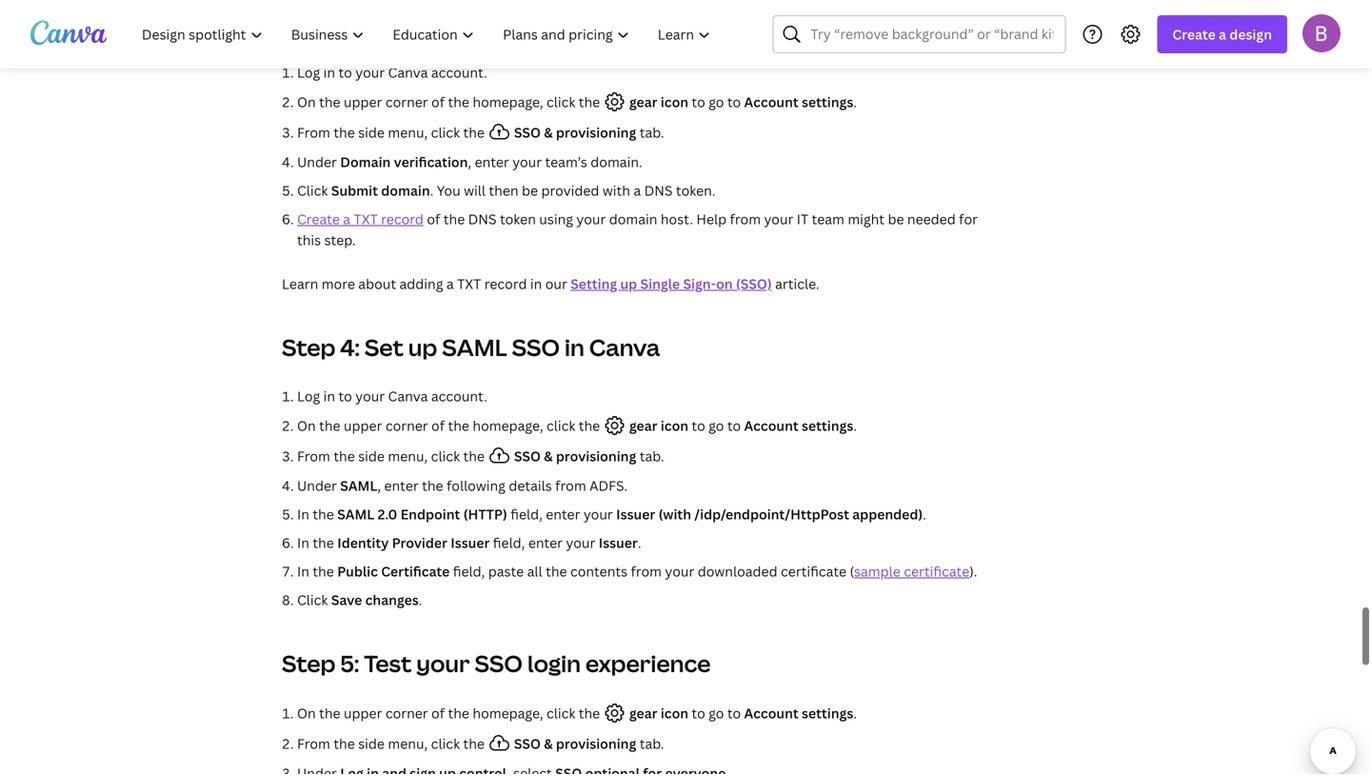Task type: locate. For each thing, give the bounding box(es) containing it.
single
[[640, 275, 680, 293]]

icon for under domain verification , enter your team's domain.
[[661, 93, 689, 111]]

side up the 2.0
[[358, 447, 385, 465]]

2 vertical spatial homepage,
[[473, 704, 543, 722]]

1 vertical spatial gear icon to go to account settings .
[[626, 417, 857, 435]]

1 vertical spatial tab.
[[640, 447, 664, 465]]

account.
[[431, 63, 487, 81], [431, 387, 487, 405]]

2 vertical spatial upper
[[344, 704, 382, 722]]

2 vertical spatial from
[[297, 735, 330, 753]]

2 gear from the top
[[629, 417, 657, 435]]

0 vertical spatial in
[[297, 505, 309, 523]]

sso & provisioning tab. down 'login'
[[514, 735, 664, 753]]

2 vertical spatial gear
[[629, 704, 657, 722]]

sso left 'login'
[[475, 648, 523, 679]]

settings for . you will then be provided with a dns token.
[[802, 93, 853, 111]]

1 vertical spatial settings
[[802, 417, 853, 435]]

2 tab. from the top
[[640, 447, 664, 465]]

to
[[339, 63, 352, 81], [692, 93, 705, 111], [727, 93, 741, 111], [339, 387, 352, 405], [692, 417, 705, 435], [727, 417, 741, 435], [692, 704, 705, 722], [727, 704, 741, 722]]

needed
[[907, 210, 956, 228]]

1 vertical spatial gear
[[629, 417, 657, 435]]

1 in from the top
[[297, 505, 309, 523]]

icon up (with
[[661, 417, 689, 435]]

0 vertical spatial side
[[358, 123, 385, 141]]

token.
[[676, 181, 716, 199]]

2 corner from the top
[[385, 417, 428, 435]]

a left design
[[1219, 25, 1226, 43]]

1 account. from the top
[[431, 63, 487, 81]]

0 vertical spatial corner
[[385, 93, 428, 111]]

1 tab. from the top
[[640, 123, 664, 141]]

upper down 5: at the left
[[344, 704, 382, 722]]

0 horizontal spatial up
[[408, 332, 437, 363]]

domain down the with
[[609, 210, 657, 228]]

2 log from the top
[[297, 387, 320, 405]]

1 horizontal spatial dns
[[644, 181, 673, 199]]

1 vertical spatial canva
[[589, 332, 660, 363]]

click down step 5: test your sso login experience
[[431, 735, 460, 753]]

step
[[282, 332, 336, 363], [282, 648, 336, 679]]

2 on from the top
[[297, 417, 316, 435]]

create a txt record
[[297, 210, 424, 228]]

enter
[[475, 153, 509, 171], [384, 477, 419, 495], [546, 505, 580, 523], [528, 534, 563, 552]]

& up 'details'
[[544, 447, 553, 465]]

account. down top level navigation element
[[431, 63, 487, 81]]

up left single
[[620, 275, 637, 293]]

1 account from the top
[[744, 93, 799, 111]]

record left our
[[484, 275, 527, 293]]

1 click from the top
[[297, 181, 328, 199]]

1 horizontal spatial txt
[[457, 275, 481, 293]]

details
[[509, 477, 552, 495]]

1 vertical spatial log in to your canva account.
[[297, 387, 487, 405]]

2 gear icon to go to account settings . from the top
[[626, 417, 857, 435]]

settings
[[802, 93, 853, 111], [802, 417, 853, 435], [802, 704, 853, 722]]

your left it
[[764, 210, 793, 228]]

2 horizontal spatial from
[[730, 210, 761, 228]]

1 vertical spatial from the side menu, click the
[[297, 447, 488, 465]]

0 horizontal spatial create
[[297, 210, 340, 228]]

0 vertical spatial txt
[[354, 210, 378, 228]]

certificate right sample
[[904, 562, 970, 580]]

create inside "dropdown button"
[[1172, 25, 1216, 43]]

of down step 5: test your sso login experience
[[431, 704, 445, 722]]

2 menu, from the top
[[388, 447, 428, 465]]

3 homepage, from the top
[[473, 704, 543, 722]]

1 under from the top
[[297, 153, 337, 171]]

3 side from the top
[[358, 735, 385, 753]]

2 vertical spatial in
[[297, 562, 309, 580]]

field, down 'details'
[[511, 505, 543, 523]]

token
[[500, 210, 536, 228]]

sso & provisioning tab. for domain.
[[514, 123, 664, 141]]

from for contents
[[631, 562, 662, 580]]

0 vertical spatial on
[[297, 93, 316, 111]]

under domain verification , enter your team's domain.
[[297, 153, 642, 171]]

on the upper corner of the homepage, click the down step 5: test your sso login experience
[[297, 704, 600, 722]]

issuer
[[616, 505, 655, 523], [451, 534, 490, 552], [599, 534, 638, 552]]

in the identity provider issuer field, enter your issuer .
[[297, 534, 641, 552]]

1 step from the top
[[282, 332, 336, 363]]

sso & provisioning tab. up adfs. at the bottom of the page
[[514, 447, 664, 465]]

& up team's
[[544, 123, 553, 141]]

1 vertical spatial click
[[297, 591, 328, 609]]

provisioning up adfs. at the bottom of the page
[[556, 447, 636, 465]]

1 vertical spatial side
[[358, 447, 385, 465]]

0 horizontal spatial txt
[[354, 210, 378, 228]]

1 vertical spatial domain
[[609, 210, 657, 228]]

&
[[544, 123, 553, 141], [544, 447, 553, 465], [544, 735, 553, 753]]

2 icon from the top
[[661, 417, 689, 435]]

2 vertical spatial canva
[[388, 387, 428, 405]]

(
[[850, 562, 854, 580]]

side up domain
[[358, 123, 385, 141]]

2 vertical spatial on the upper corner of the homepage, click the
[[297, 704, 600, 722]]

in
[[297, 505, 309, 523], [297, 534, 309, 552], [297, 562, 309, 580]]

menu, up verification
[[388, 123, 428, 141]]

record down verification
[[381, 210, 424, 228]]

on for under domain verification , enter your team's domain.
[[297, 93, 316, 111]]

2 vertical spatial side
[[358, 735, 385, 753]]

step left 5: at the left
[[282, 648, 336, 679]]

log in to your canva account.
[[297, 63, 487, 81], [297, 387, 487, 405]]

upper up domain
[[344, 93, 382, 111]]

gear up domain.
[[629, 93, 657, 111]]

login
[[527, 648, 581, 679]]

account. for the
[[431, 387, 487, 405]]

sso up click submit domain . you will then be provided with a dns token.
[[514, 123, 541, 141]]

0 horizontal spatial be
[[522, 181, 538, 199]]

icon up token.
[[661, 93, 689, 111]]

of
[[431, 93, 445, 111], [427, 210, 440, 228], [431, 417, 445, 435], [431, 704, 445, 722]]

a
[[1219, 25, 1226, 43], [634, 181, 641, 199], [343, 210, 350, 228], [446, 275, 454, 293]]

of up under saml , enter the following details from adfs.
[[431, 417, 445, 435]]

provided
[[541, 181, 599, 199]]

0 vertical spatial dns
[[644, 181, 673, 199]]

gear down experience
[[629, 704, 657, 722]]

create left design
[[1172, 25, 1216, 43]]

click left the save
[[297, 591, 328, 609]]

dns up host.
[[644, 181, 673, 199]]

3 corner from the top
[[385, 704, 428, 722]]

1 horizontal spatial be
[[888, 210, 904, 228]]

0 vertical spatial homepage,
[[473, 93, 543, 111]]

log in to your canva account. down top level navigation element
[[297, 63, 487, 81]]

be right "then"
[[522, 181, 538, 199]]

certificate left (
[[781, 562, 847, 580]]

side
[[358, 123, 385, 141], [358, 447, 385, 465], [358, 735, 385, 753]]

2 vertical spatial settings
[[802, 704, 853, 722]]

2 from the side menu, click the from the top
[[297, 447, 488, 465]]

corner
[[385, 93, 428, 111], [385, 417, 428, 435], [385, 704, 428, 722]]

1 go from the top
[[709, 93, 724, 111]]

2 upper from the top
[[344, 417, 382, 435]]

of down you
[[427, 210, 440, 228]]

, up will
[[468, 153, 471, 171]]

1 vertical spatial corner
[[385, 417, 428, 435]]

click left submit
[[297, 181, 328, 199]]

learn
[[282, 275, 318, 293]]

2 vertical spatial on
[[297, 704, 316, 722]]

0 horizontal spatial dns
[[468, 210, 497, 228]]

0 vertical spatial gear
[[629, 93, 657, 111]]

sso & provisioning tab. up team's
[[514, 123, 664, 141]]

1 vertical spatial dns
[[468, 210, 497, 228]]

icon down experience
[[661, 704, 689, 722]]

0 horizontal spatial domain
[[381, 181, 430, 199]]

2 account from the top
[[744, 417, 799, 435]]

design
[[1230, 25, 1272, 43]]

menu, up the 2.0
[[388, 447, 428, 465]]

2 vertical spatial account
[[744, 704, 799, 722]]

from the side menu, click the up the 2.0
[[297, 447, 488, 465]]

1 corner from the top
[[385, 93, 428, 111]]

sso & provisioning tab.
[[514, 123, 664, 141], [514, 447, 664, 465], [514, 735, 664, 753]]

setting up single sign-on (sso) link
[[571, 275, 772, 293]]

0 vertical spatial click
[[297, 181, 328, 199]]

sso
[[514, 123, 541, 141], [512, 332, 560, 363], [514, 447, 541, 465], [475, 648, 523, 679], [514, 735, 541, 753]]

2 go from the top
[[709, 417, 724, 435]]

be
[[522, 181, 538, 199], [888, 210, 904, 228]]

in
[[323, 63, 335, 81], [530, 275, 542, 293], [565, 332, 584, 363], [323, 387, 335, 405]]

0 horizontal spatial from
[[555, 477, 586, 495]]

2 sso & provisioning tab. from the top
[[514, 447, 664, 465]]

1 from from the top
[[297, 123, 330, 141]]

sso & provisioning tab. for from
[[514, 447, 664, 465]]

2 vertical spatial tab.
[[640, 735, 664, 753]]

provisioning down 'login'
[[556, 735, 636, 753]]

2 homepage, from the top
[[473, 417, 543, 435]]

a inside "dropdown button"
[[1219, 25, 1226, 43]]

1 homepage, from the top
[[473, 93, 543, 111]]

record
[[381, 210, 424, 228], [484, 275, 527, 293]]

experience
[[585, 648, 711, 679]]

1 log in to your canva account. from the top
[[297, 63, 487, 81]]

homepage, down step 5: test your sso login experience
[[473, 704, 543, 722]]

0 vertical spatial create
[[1172, 25, 1216, 43]]

tab. up domain.
[[640, 123, 664, 141]]

0 vertical spatial log in to your canva account.
[[297, 63, 487, 81]]

field,
[[511, 505, 543, 523], [493, 534, 525, 552], [453, 562, 485, 580]]

0 vertical spatial up
[[620, 275, 637, 293]]

.
[[853, 93, 857, 111], [430, 181, 434, 199], [853, 417, 857, 435], [923, 505, 926, 523], [638, 534, 641, 552], [419, 591, 422, 609], [853, 704, 857, 722]]

2 side from the top
[[358, 447, 385, 465]]

under for under saml , enter the following details from adfs.
[[297, 477, 337, 495]]

0 vertical spatial provisioning
[[556, 123, 636, 141]]

2 vertical spatial go
[[709, 704, 724, 722]]

1 horizontal spatial create
[[1172, 25, 1216, 43]]

save
[[331, 591, 362, 609]]

1 horizontal spatial domain
[[609, 210, 657, 228]]

2 log in to your canva account. from the top
[[297, 387, 487, 405]]

gear
[[629, 93, 657, 111], [629, 417, 657, 435], [629, 704, 657, 722]]

1 side from the top
[[358, 123, 385, 141]]

dns down will
[[468, 210, 497, 228]]

from left adfs. at the bottom of the page
[[555, 477, 586, 495]]

click up verification
[[431, 123, 460, 141]]

0 vertical spatial from
[[297, 123, 330, 141]]

homepage, up 'details'
[[473, 417, 543, 435]]

bob builder image
[[1303, 14, 1341, 52]]

homepage,
[[473, 93, 543, 111], [473, 417, 543, 435], [473, 704, 543, 722]]

in left identity
[[297, 534, 309, 552]]

0 horizontal spatial record
[[381, 210, 424, 228]]

in left public
[[297, 562, 309, 580]]

1 vertical spatial step
[[282, 648, 336, 679]]

1 icon from the top
[[661, 93, 689, 111]]

icon
[[661, 93, 689, 111], [661, 417, 689, 435], [661, 704, 689, 722]]

0 vertical spatial menu,
[[388, 123, 428, 141]]

0 horizontal spatial certificate
[[781, 562, 847, 580]]

from the side menu, click the
[[297, 123, 488, 141], [297, 447, 488, 465], [297, 735, 488, 753]]

contents
[[570, 562, 628, 580]]

up
[[620, 275, 637, 293], [408, 332, 437, 363]]

of inside of the dns token using your domain host. help from your it team might be needed for this step.
[[427, 210, 440, 228]]

corner up verification
[[385, 93, 428, 111]]

corner down set
[[385, 417, 428, 435]]

txt
[[354, 210, 378, 228], [457, 275, 481, 293]]

account
[[744, 93, 799, 111], [744, 417, 799, 435], [744, 704, 799, 722]]

2 on the upper corner of the homepage, click the from the top
[[297, 417, 600, 435]]

1 & from the top
[[544, 123, 553, 141]]

your down top level navigation element
[[355, 63, 385, 81]]

log for under domain verification , enter your team's domain.
[[297, 63, 320, 81]]

from the side menu, click the up domain
[[297, 123, 488, 141]]

1 gear from the top
[[629, 93, 657, 111]]

3 tab. from the top
[[640, 735, 664, 753]]

0 vertical spatial from
[[730, 210, 761, 228]]

the inside of the dns token using your domain host. help from your it team might be needed for this step.
[[443, 210, 465, 228]]

your
[[355, 63, 385, 81], [512, 153, 542, 171], [576, 210, 606, 228], [764, 210, 793, 228], [355, 387, 385, 405], [584, 505, 613, 523], [566, 534, 595, 552], [665, 562, 694, 580], [416, 648, 470, 679]]

create up this
[[297, 210, 340, 228]]

0 vertical spatial record
[[381, 210, 424, 228]]

homepage, for following
[[473, 417, 543, 435]]

set
[[364, 332, 404, 363]]

provisioning
[[556, 123, 636, 141], [556, 447, 636, 465], [556, 735, 636, 753]]

in the saml 2.0 endpoint (http) field, enter your issuer (with /idp/endpoint/httppost appended) .
[[297, 505, 926, 523]]

from inside of the dns token using your domain host. help from your it team might be needed for this step.
[[730, 210, 761, 228]]

canva down set
[[388, 387, 428, 405]]

tab. down experience
[[640, 735, 664, 753]]

from
[[297, 123, 330, 141], [297, 447, 330, 465], [297, 735, 330, 753]]

2 account. from the top
[[431, 387, 487, 405]]

1 upper from the top
[[344, 93, 382, 111]]

1 vertical spatial ,
[[377, 477, 381, 495]]

create for create a design
[[1172, 25, 1216, 43]]

0 vertical spatial icon
[[661, 93, 689, 111]]

2 vertical spatial corner
[[385, 704, 428, 722]]

1 gear icon to go to account settings . from the top
[[626, 93, 857, 111]]

up right set
[[408, 332, 437, 363]]

canva
[[388, 63, 428, 81], [589, 332, 660, 363], [388, 387, 428, 405]]

0 vertical spatial account
[[744, 93, 799, 111]]

1 menu, from the top
[[388, 123, 428, 141]]

0 vertical spatial &
[[544, 123, 553, 141]]

2 provisioning from the top
[[556, 447, 636, 465]]

1 vertical spatial be
[[888, 210, 904, 228]]

go for , enter your team's domain.
[[709, 93, 724, 111]]

from the side menu, click the for ,
[[297, 447, 488, 465]]

click submit domain . you will then be provided with a dns token.
[[297, 181, 716, 199]]

2 & from the top
[[544, 447, 553, 465]]

2 vertical spatial from
[[631, 562, 662, 580]]

(sso)
[[736, 275, 772, 293]]

1 vertical spatial field,
[[493, 534, 525, 552]]

gear for , enter your team's domain.
[[629, 93, 657, 111]]

from right contents
[[631, 562, 662, 580]]

0 vertical spatial go
[[709, 93, 724, 111]]

0 vertical spatial gear icon to go to account settings .
[[626, 93, 857, 111]]

1 sso & provisioning tab. from the top
[[514, 123, 664, 141]]

on the upper corner of the homepage, click the
[[297, 93, 600, 111], [297, 417, 600, 435], [297, 704, 600, 722]]

in left the 2.0
[[297, 505, 309, 523]]

homepage, up under domain verification , enter your team's domain.
[[473, 93, 543, 111]]

1 from the side menu, click the from the top
[[297, 123, 488, 141]]

1 vertical spatial homepage,
[[473, 417, 543, 435]]

1 on from the top
[[297, 93, 316, 111]]

side down the test
[[358, 735, 385, 753]]

1 vertical spatial &
[[544, 447, 553, 465]]

1 provisioning from the top
[[556, 123, 636, 141]]

1 horizontal spatial from
[[631, 562, 662, 580]]

2 vertical spatial sso & provisioning tab.
[[514, 735, 664, 753]]

0 vertical spatial on the upper corner of the homepage, click the
[[297, 93, 600, 111]]

article.
[[775, 275, 819, 293]]

sso down learn more about adding a txt record in our setting up single sign-on (sso) article.
[[512, 332, 560, 363]]

2 under from the top
[[297, 477, 337, 495]]

help
[[696, 210, 727, 228]]

1 on the upper corner of the homepage, click the from the top
[[297, 93, 600, 111]]

1 vertical spatial from
[[297, 447, 330, 465]]

field, up paste
[[493, 534, 525, 552]]

click up under saml , enter the following details from adfs.
[[431, 447, 460, 465]]

issuer down "(http)"
[[451, 534, 490, 552]]

your down set
[[355, 387, 385, 405]]

1 vertical spatial create
[[297, 210, 340, 228]]

2 settings from the top
[[802, 417, 853, 435]]

txt right adding
[[457, 275, 481, 293]]

be right might
[[888, 210, 904, 228]]

create
[[1172, 25, 1216, 43], [297, 210, 340, 228]]

3 sso & provisioning tab. from the top
[[514, 735, 664, 753]]

issuer down in the saml 2.0 endpoint (http) field, enter your issuer (with /idp/endpoint/httppost appended) .
[[599, 534, 638, 552]]

provisioning up domain.
[[556, 123, 636, 141]]

upper
[[344, 93, 382, 111], [344, 417, 382, 435], [344, 704, 382, 722]]

click
[[546, 93, 575, 111], [431, 123, 460, 141], [546, 417, 575, 435], [431, 447, 460, 465], [546, 704, 575, 722], [431, 735, 460, 753]]

1 vertical spatial in
[[297, 534, 309, 552]]

1 vertical spatial on
[[297, 417, 316, 435]]

from right help at the top of page
[[730, 210, 761, 228]]

Try "remove background" or "brand kit" search field
[[811, 16, 1053, 52]]

from for under saml , enter the following details from adfs.
[[297, 447, 330, 465]]

2 step from the top
[[282, 648, 336, 679]]

corner down the test
[[385, 704, 428, 722]]

txt down submit
[[354, 210, 378, 228]]

1 log from the top
[[297, 63, 320, 81]]

go
[[709, 93, 724, 111], [709, 417, 724, 435], [709, 704, 724, 722]]

3 & from the top
[[544, 735, 553, 753]]

2 from from the top
[[297, 447, 330, 465]]

certificate
[[381, 562, 450, 580]]

canva for , enter the following details from adfs.
[[388, 387, 428, 405]]

1 vertical spatial go
[[709, 417, 724, 435]]

under
[[297, 153, 337, 171], [297, 477, 337, 495]]

2 vertical spatial &
[[544, 735, 553, 753]]

in for in the saml 2.0 endpoint (http) field, enter your issuer (with /idp/endpoint/httppost appended) .
[[297, 505, 309, 523]]

the
[[319, 93, 340, 111], [448, 93, 469, 111], [579, 93, 600, 111], [334, 123, 355, 141], [463, 123, 485, 141], [443, 210, 465, 228], [319, 417, 340, 435], [448, 417, 469, 435], [579, 417, 600, 435], [334, 447, 355, 465], [463, 447, 485, 465], [422, 477, 443, 495], [313, 505, 334, 523], [313, 534, 334, 552], [313, 562, 334, 580], [546, 562, 567, 580], [319, 704, 340, 722], [448, 704, 469, 722], [579, 704, 600, 722], [334, 735, 355, 753], [463, 735, 485, 753]]

domain
[[381, 181, 430, 199], [609, 210, 657, 228]]

2 in from the top
[[297, 534, 309, 552]]

step left 4:
[[282, 332, 336, 363]]

1 vertical spatial provisioning
[[556, 447, 636, 465]]

1 vertical spatial account
[[744, 417, 799, 435]]

0 vertical spatial step
[[282, 332, 336, 363]]

upper for saml
[[344, 417, 382, 435]]

endpoint
[[400, 505, 460, 523]]

2 click from the top
[[297, 591, 328, 609]]

1 settings from the top
[[802, 93, 853, 111]]

using
[[539, 210, 573, 228]]

3 on the upper corner of the homepage, click the from the top
[[297, 704, 600, 722]]

create a design
[[1172, 25, 1272, 43]]

from for under domain verification , enter your team's domain.
[[297, 123, 330, 141]]

log for under saml , enter the following details from adfs.
[[297, 387, 320, 405]]

0 vertical spatial ,
[[468, 153, 471, 171]]

1 vertical spatial icon
[[661, 417, 689, 435]]

tab. up (with
[[640, 447, 664, 465]]

under for under domain verification , enter your team's domain.
[[297, 153, 337, 171]]

1 vertical spatial log
[[297, 387, 320, 405]]

0 vertical spatial log
[[297, 63, 320, 81]]

, up the 2.0
[[377, 477, 381, 495]]

public
[[337, 562, 378, 580]]

on
[[297, 93, 316, 111], [297, 417, 316, 435], [297, 704, 316, 722]]

& down 'login'
[[544, 735, 553, 753]]

gear up in the saml 2.0 endpoint (http) field, enter your issuer (with /idp/endpoint/httppost appended) .
[[629, 417, 657, 435]]

canva down setting
[[589, 332, 660, 363]]

1 vertical spatial upper
[[344, 417, 382, 435]]

3 in from the top
[[297, 562, 309, 580]]

menu,
[[388, 123, 428, 141], [388, 447, 428, 465], [388, 735, 428, 753]]

3 gear from the top
[[629, 704, 657, 722]]

3 go from the top
[[709, 704, 724, 722]]

2 vertical spatial provisioning
[[556, 735, 636, 753]]

1 vertical spatial sso & provisioning tab.
[[514, 447, 664, 465]]

domain down verification
[[381, 181, 430, 199]]

your down adfs. at the bottom of the page
[[584, 505, 613, 523]]

downloaded
[[698, 562, 778, 580]]



Task type: vqa. For each thing, say whether or not it's contained in the screenshot.
James Peterson icon
no



Task type: describe. For each thing, give the bounding box(es) containing it.
homepage, for your
[[473, 93, 543, 111]]

).
[[970, 562, 977, 580]]

3 from from the top
[[297, 735, 330, 753]]

on
[[716, 275, 733, 293]]

enter up all
[[528, 534, 563, 552]]

go for , enter the following details from adfs.
[[709, 417, 724, 435]]

team
[[812, 210, 844, 228]]

tab. for under saml , enter the following details from adfs.
[[640, 447, 664, 465]]

create a design button
[[1157, 15, 1287, 53]]

account for field, enter your
[[744, 417, 799, 435]]

settings for field, enter your
[[802, 417, 853, 435]]

you
[[437, 181, 461, 199]]

team's
[[545, 153, 587, 171]]

test
[[364, 648, 412, 679]]

provider
[[392, 534, 447, 552]]

icon for under saml , enter the following details from adfs.
[[661, 417, 689, 435]]

1 vertical spatial record
[[484, 275, 527, 293]]

0 vertical spatial field,
[[511, 505, 543, 523]]

provisioning for domain.
[[556, 123, 636, 141]]

learn more about adding a txt record in our setting up single sign-on (sso) article.
[[282, 275, 819, 293]]

provisioning for from
[[556, 447, 636, 465]]

gear icon to go to account settings . for under saml , enter the following details from adfs.
[[626, 417, 857, 435]]

then
[[489, 181, 519, 199]]

5:
[[340, 648, 359, 679]]

& for details
[[544, 447, 553, 465]]

it
[[797, 210, 809, 228]]

create a txt record link
[[297, 210, 424, 228]]

2.0
[[378, 505, 397, 523]]

(with
[[658, 505, 691, 523]]

step for step 5: test your sso login experience
[[282, 648, 336, 679]]

0 horizontal spatial ,
[[377, 477, 381, 495]]

sign-
[[683, 275, 716, 293]]

side for saml
[[358, 447, 385, 465]]

click down 'login'
[[546, 704, 575, 722]]

submit
[[331, 181, 378, 199]]

3 from the side menu, click the from the top
[[297, 735, 488, 753]]

enter down 'details'
[[546, 505, 580, 523]]

0 vertical spatial saml
[[442, 332, 507, 363]]

3 account from the top
[[744, 704, 799, 722]]

be inside of the dns token using your domain host. help from your it team might be needed for this step.
[[888, 210, 904, 228]]

your right the test
[[416, 648, 470, 679]]

1 vertical spatial saml
[[340, 477, 377, 495]]

adfs.
[[589, 477, 628, 495]]

2 vertical spatial saml
[[337, 505, 374, 523]]

sso up 'details'
[[514, 447, 541, 465]]

step 5: test your sso login experience
[[282, 648, 711, 679]]

from for help
[[730, 210, 761, 228]]

adding
[[399, 275, 443, 293]]

enter up "then"
[[475, 153, 509, 171]]

host.
[[661, 210, 693, 228]]

in for in the identity provider issuer field, enter your issuer .
[[297, 534, 309, 552]]

setting
[[571, 275, 617, 293]]

click save changes .
[[297, 591, 422, 609]]

appended)
[[852, 505, 923, 523]]

3 upper from the top
[[344, 704, 382, 722]]

in for in the public certificate field, paste all the contents from your downloaded certificate ( sample certificate ).
[[297, 562, 309, 580]]

paste
[[488, 562, 524, 580]]

all
[[527, 562, 542, 580]]

of up verification
[[431, 93, 445, 111]]

menu, for verification
[[388, 123, 428, 141]]

domain
[[340, 153, 391, 171]]

more
[[322, 275, 355, 293]]

under saml , enter the following details from adfs.
[[297, 477, 628, 495]]

top level navigation element
[[129, 15, 727, 53]]

our
[[545, 275, 567, 293]]

in the public certificate field, paste all the contents from your downloaded certificate ( sample certificate ).
[[297, 562, 977, 580]]

with
[[603, 181, 630, 199]]

& for team's
[[544, 123, 553, 141]]

3 provisioning from the top
[[556, 735, 636, 753]]

step for step 4: set up saml sso in canva
[[282, 332, 336, 363]]

domain.
[[591, 153, 642, 171]]

step.
[[324, 231, 356, 249]]

of the dns token using your domain host. help from your it team might be needed for this step.
[[297, 210, 978, 249]]

side for domain
[[358, 123, 385, 141]]

1 vertical spatial up
[[408, 332, 437, 363]]

2 certificate from the left
[[904, 562, 970, 580]]

your down (with
[[665, 562, 694, 580]]

your up contents
[[566, 534, 595, 552]]

4:
[[340, 332, 360, 363]]

verification
[[394, 153, 468, 171]]

a right adding
[[446, 275, 454, 293]]

tab. for under domain verification , enter your team's domain.
[[640, 123, 664, 141]]

your right using
[[576, 210, 606, 228]]

/idp/endpoint/httppost
[[694, 505, 849, 523]]

click for click save changes .
[[297, 591, 328, 609]]

changes
[[365, 591, 419, 609]]

on for under saml , enter the following details from adfs.
[[297, 417, 316, 435]]

(http)
[[463, 505, 507, 523]]

click for click submit domain . you will then be provided with a dns token.
[[297, 181, 328, 199]]

will
[[464, 181, 486, 199]]

account for . you will then be provided with a dns token.
[[744, 93, 799, 111]]

upper for domain verification
[[344, 93, 382, 111]]

dns inside of the dns token using your domain host. help from your it team might be needed for this step.
[[468, 210, 497, 228]]

this
[[297, 231, 321, 249]]

create for create a txt record
[[297, 210, 340, 228]]

for
[[959, 210, 978, 228]]

1 vertical spatial txt
[[457, 275, 481, 293]]

your up click submit domain . you will then be provided with a dns token.
[[512, 153, 542, 171]]

step 4: set up saml sso in canva
[[282, 332, 660, 363]]

menu, for ,
[[388, 447, 428, 465]]

1 horizontal spatial ,
[[468, 153, 471, 171]]

3 menu, from the top
[[388, 735, 428, 753]]

3 icon from the top
[[661, 704, 689, 722]]

1 horizontal spatial up
[[620, 275, 637, 293]]

on the upper corner of the homepage, click the for the
[[297, 417, 600, 435]]

on the upper corner of the homepage, click the for enter
[[297, 93, 600, 111]]

3 settings from the top
[[802, 704, 853, 722]]

a up step.
[[343, 210, 350, 228]]

domain inside of the dns token using your domain host. help from your it team might be needed for this step.
[[609, 210, 657, 228]]

from the side menu, click the for verification
[[297, 123, 488, 141]]

3 on from the top
[[297, 704, 316, 722]]

sso down 'login'
[[514, 735, 541, 753]]

2 vertical spatial field,
[[453, 562, 485, 580]]

account. for enter
[[431, 63, 487, 81]]

sample
[[854, 562, 901, 580]]

gear for , enter the following details from adfs.
[[629, 417, 657, 435]]

might
[[848, 210, 885, 228]]

1 vertical spatial from
[[555, 477, 586, 495]]

identity
[[337, 534, 389, 552]]

log in to your canva account. for verification
[[297, 63, 487, 81]]

corner for verification
[[385, 93, 428, 111]]

0 vertical spatial domain
[[381, 181, 430, 199]]

click up team's
[[546, 93, 575, 111]]

corner for ,
[[385, 417, 428, 435]]

0 vertical spatial be
[[522, 181, 538, 199]]

1 certificate from the left
[[781, 562, 847, 580]]

canva for , enter your team's domain.
[[388, 63, 428, 81]]

enter up the 2.0
[[384, 477, 419, 495]]

issuer left (with
[[616, 505, 655, 523]]

following
[[447, 477, 506, 495]]

gear icon to go to account settings . for under domain verification , enter your team's domain.
[[626, 93, 857, 111]]

3 gear icon to go to account settings . from the top
[[626, 704, 857, 722]]

a right the with
[[634, 181, 641, 199]]

sample certificate link
[[854, 562, 970, 580]]

log in to your canva account. for ,
[[297, 387, 487, 405]]

about
[[358, 275, 396, 293]]

click up 'details'
[[546, 417, 575, 435]]



